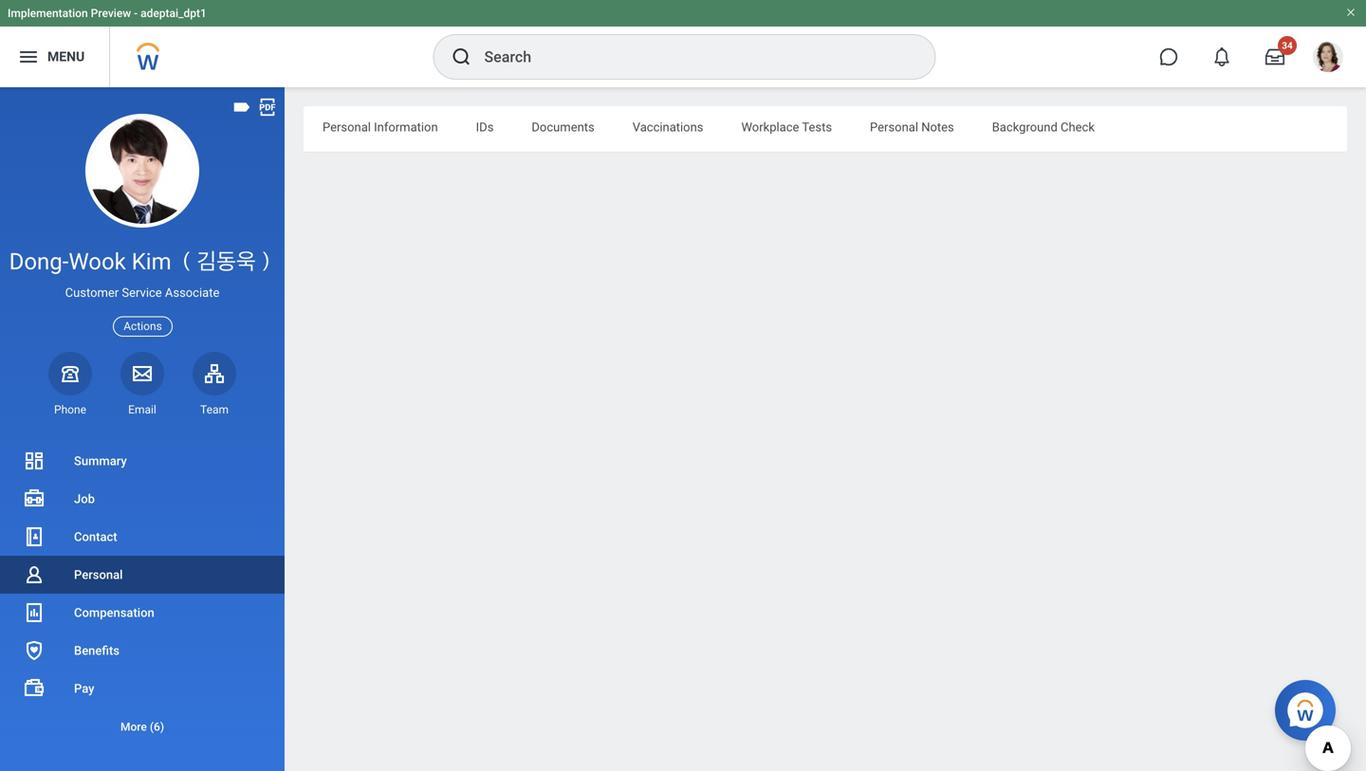 Task type: describe. For each thing, give the bounding box(es) containing it.
actions
[[124, 320, 162, 333]]

summary
[[74, 454, 127, 468]]

customer
[[65, 286, 119, 300]]

information
[[374, 120, 438, 134]]

phone
[[54, 403, 86, 416]]

view team image
[[203, 362, 226, 385]]

service
[[122, 286, 162, 300]]

check
[[1061, 120, 1095, 134]]

compensation image
[[23, 602, 46, 624]]

mail image
[[131, 362, 154, 385]]

close environment banner image
[[1345, 7, 1357, 18]]

phone button
[[48, 352, 92, 417]]

team dong-wook kim （김동욱） element
[[193, 402, 236, 417]]

34 button
[[1254, 36, 1297, 78]]

email dong-wook kim （김동욱） element
[[120, 402, 164, 417]]

personal link
[[0, 556, 285, 594]]

tag image
[[232, 97, 252, 118]]

phone image
[[57, 362, 83, 385]]

Search Workday  search field
[[484, 36, 896, 78]]

compensation link
[[0, 594, 285, 632]]

workplace tests
[[741, 120, 832, 134]]

kim
[[132, 248, 171, 275]]

actions button
[[113, 316, 172, 337]]

ids
[[476, 120, 494, 134]]

（김동욱）
[[177, 248, 276, 275]]

job image
[[23, 488, 46, 510]]

inbox large image
[[1266, 47, 1285, 66]]

associate
[[165, 286, 220, 300]]

more
[[120, 721, 147, 734]]

tests
[[802, 120, 832, 134]]

pay
[[74, 682, 94, 696]]

wook
[[69, 248, 126, 275]]

notifications large image
[[1213, 47, 1232, 66]]

more (6) button
[[0, 708, 285, 746]]

summary link
[[0, 442, 285, 480]]

-
[[134, 7, 138, 20]]



Task type: vqa. For each thing, say whether or not it's contained in the screenshot.
Contact
yes



Task type: locate. For each thing, give the bounding box(es) containing it.
job link
[[0, 480, 285, 518]]

personal left information
[[323, 120, 371, 134]]

background check
[[992, 120, 1095, 134]]

contact image
[[23, 526, 46, 548]]

1 horizontal spatial personal
[[323, 120, 371, 134]]

email button
[[120, 352, 164, 417]]

list containing summary
[[0, 442, 285, 746]]

benefits link
[[0, 632, 285, 670]]

0 horizontal spatial personal
[[74, 568, 123, 582]]

dong-wook kim （김동욱）
[[9, 248, 276, 275]]

personal down contact
[[74, 568, 123, 582]]

compensation
[[74, 606, 154, 620]]

team
[[200, 403, 229, 416]]

view printable version (pdf) image
[[257, 97, 278, 118]]

benefits
[[74, 644, 120, 658]]

vaccinations
[[633, 120, 704, 134]]

2 horizontal spatial personal
[[870, 120, 918, 134]]

implementation preview -   adeptai_dpt1
[[8, 7, 207, 20]]

personal inside personal link
[[74, 568, 123, 582]]

implementation
[[8, 7, 88, 20]]

(6)
[[150, 721, 164, 734]]

pay link
[[0, 670, 285, 708]]

personal information
[[323, 120, 438, 134]]

personal image
[[23, 564, 46, 586]]

job
[[74, 492, 95, 506]]

notes
[[921, 120, 954, 134]]

personal
[[323, 120, 371, 134], [870, 120, 918, 134], [74, 568, 123, 582]]

team link
[[193, 352, 236, 417]]

dong-
[[9, 248, 69, 275]]

justify image
[[17, 46, 40, 68]]

navigation pane region
[[0, 87, 285, 771]]

pay image
[[23, 677, 46, 700]]

background
[[992, 120, 1058, 134]]

menu banner
[[0, 0, 1366, 87]]

documents
[[532, 120, 595, 134]]

contact link
[[0, 518, 285, 556]]

personal notes
[[870, 120, 954, 134]]

tab list
[[304, 106, 1347, 152]]

preview
[[91, 7, 131, 20]]

contact
[[74, 530, 117, 544]]

customer service associate
[[65, 286, 220, 300]]

personal for personal information
[[323, 120, 371, 134]]

more (6)
[[120, 721, 164, 734]]

search image
[[450, 46, 473, 68]]

personal left notes
[[870, 120, 918, 134]]

adeptai_dpt1
[[141, 7, 207, 20]]

34
[[1282, 40, 1293, 51]]

benefits image
[[23, 639, 46, 662]]

profile logan mcneil image
[[1313, 42, 1343, 76]]

workplace
[[741, 120, 799, 134]]

list
[[0, 442, 285, 746]]

menu
[[47, 49, 85, 65]]

menu button
[[0, 27, 109, 87]]

phone dong-wook kim （김동욱） element
[[48, 402, 92, 417]]

summary image
[[23, 450, 46, 473]]

personal for personal notes
[[870, 120, 918, 134]]

email
[[128, 403, 156, 416]]

tab list containing personal information
[[304, 106, 1347, 152]]

more (6) button
[[0, 716, 285, 739]]



